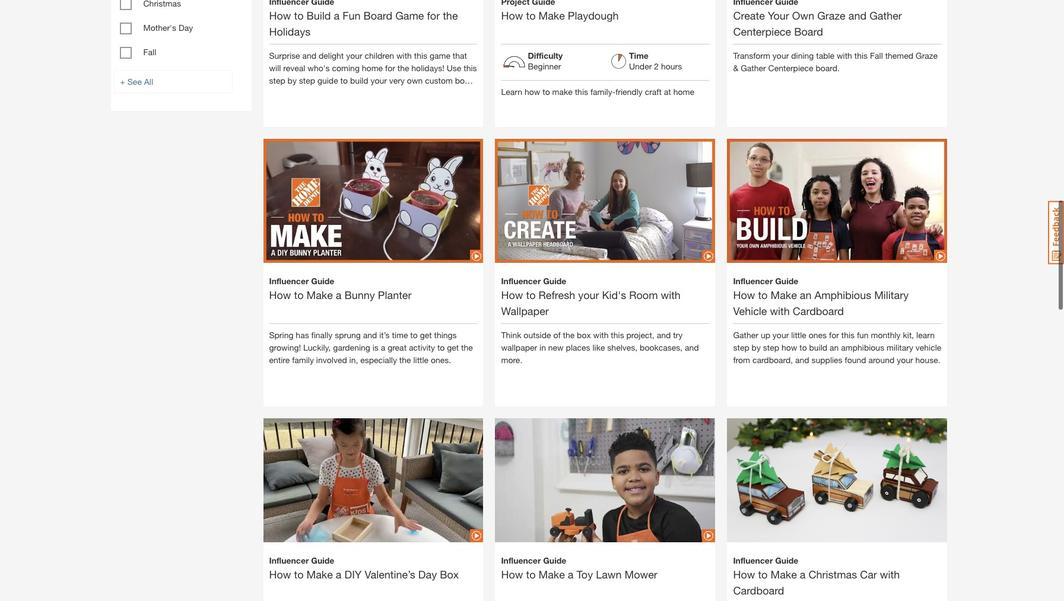 Task type: describe. For each thing, give the bounding box(es) containing it.
influencer guide how to make a christmas car with cardboard
[[733, 555, 900, 597]]

spring
[[269, 330, 294, 340]]

how for toy
[[501, 568, 523, 581]]

create
[[733, 9, 765, 22]]

themed
[[886, 50, 914, 60]]

of
[[554, 330, 561, 340]]

game
[[395, 9, 424, 22]]

this right make
[[575, 86, 588, 97]]

to inside influencer guide how to refresh your kid's room with wallpaper
[[526, 288, 536, 301]]

centerpiece inside create your own graze and gather centerpiece board
[[733, 25, 791, 38]]

guide for bunny
[[311, 276, 334, 286]]

fall inside "transform your dining table with this fall themed graze & gather centerpiece board."
[[870, 50, 883, 60]]

toy
[[577, 568, 593, 581]]

own
[[792, 9, 815, 22]]

outside
[[524, 330, 551, 340]]

your
[[768, 9, 789, 22]]

1 horizontal spatial home
[[674, 86, 695, 97]]

create your own graze and gather centerpiece board
[[733, 9, 902, 38]]

box
[[440, 568, 459, 581]]

luckily,
[[303, 342, 331, 352]]

board inside create your own graze and gather centerpiece board
[[794, 25, 823, 38]]

this inside gather up your little ones for this fun monthly kit, learn step by step how to build an amphibious military vehicle from cardboard, and supplies found around your house.
[[842, 330, 855, 340]]

who's
[[308, 63, 330, 73]]

members!
[[404, 88, 441, 98]]

how for amphibious
[[733, 288, 755, 301]]

project,
[[627, 330, 655, 340]]

how to build a fun board game for the holidays link
[[269, 0, 478, 49]]

how for diy
[[269, 568, 291, 581]]

make
[[552, 86, 573, 97]]

learn
[[501, 86, 522, 97]]

your inside influencer guide how to refresh your kid's room with wallpaper
[[578, 288, 599, 301]]

use
[[447, 63, 461, 73]]

see
[[128, 77, 142, 87]]

like
[[593, 342, 605, 352]]

a for bunny
[[336, 288, 342, 301]]

create your own graze and gather centerpiece board link
[[733, 0, 942, 49]]

gather inside "transform your dining table with this fall themed graze & gather centerpiece board."
[[741, 63, 766, 73]]

0 horizontal spatial day
[[179, 23, 193, 33]]

feedback link image
[[1048, 201, 1064, 265]]

transform
[[733, 50, 771, 60]]

spring has finally sprung and it's time to get things growing! luckily, gardening is a great activity to get the entire family involved in, especially the little ones.
[[269, 330, 473, 365]]

graze inside create your own graze and gather centerpiece board
[[818, 9, 846, 22]]

ones
[[809, 330, 827, 340]]

0 horizontal spatial fall
[[143, 47, 156, 57]]

influencer guide how to make a bunny planter
[[269, 276, 412, 301]]

lawn
[[596, 568, 622, 581]]

entire
[[269, 355, 290, 365]]

fun
[[857, 330, 869, 340]]

time under 2 hours
[[629, 50, 682, 71]]

your down children
[[361, 88, 377, 98]]

influencer for kid's
[[501, 276, 541, 286]]

with left "cameos"
[[292, 88, 308, 98]]

that
[[453, 50, 467, 60]]

0 vertical spatial how
[[525, 86, 540, 97]]

valentine's
[[365, 568, 415, 581]]

mother's
[[143, 23, 176, 33]]

build
[[307, 9, 331, 22]]

this up holidays!
[[414, 50, 427, 60]]

step down will
[[269, 75, 285, 85]]

it's
[[379, 330, 390, 340]]

cardboard,
[[753, 355, 793, 365]]

board inside the how to build a fun board game for the holidays
[[364, 9, 393, 22]]

military
[[875, 288, 909, 301]]

by inside gather up your little ones for this fun monthly kit, learn step by step how to build an amphibious military vehicle from cardboard, and supplies found around your house.
[[752, 342, 761, 352]]

at
[[664, 86, 671, 97]]

board
[[455, 75, 477, 85]]

holidays
[[269, 25, 311, 38]]

make up difficulty
[[539, 9, 565, 22]]

refresh
[[539, 288, 575, 301]]

difficulty beginner
[[528, 50, 563, 71]]

how to build a fun board game for the holidays
[[269, 9, 458, 38]]

very
[[389, 75, 405, 85]]

around
[[869, 355, 895, 365]]

to inside gather up your little ones for this fun monthly kit, learn step by step how to build an amphibious military vehicle from cardboard, and supplies found around your house.
[[800, 342, 807, 352]]

make for day
[[307, 568, 333, 581]]

make inside influencer guide how to make a bunny planter
[[307, 288, 333, 301]]

custom
[[425, 75, 453, 85]]

guide for kid's
[[543, 276, 567, 286]]

to inside influencer guide how to make a toy lawn mower
[[526, 568, 536, 581]]

a for christmas
[[800, 568, 806, 581]]

amphibious
[[815, 288, 872, 301]]

gardening
[[333, 342, 370, 352]]

1 vertical spatial game
[[269, 88, 290, 98]]

especially
[[361, 355, 397, 365]]

think outside of the box with this project, and try wallpaper in new places like shelves, bookcases, and more.
[[501, 330, 699, 365]]

2
[[654, 61, 659, 71]]

build inside gather up your little ones for this fun monthly kit, learn step by step how to build an amphibious military vehicle from cardboard, and supplies found around your house.
[[809, 342, 828, 352]]

a inside the how to build a fun board game for the holidays
[[334, 9, 340, 22]]

how to make a toy lawn mower image
[[495, 398, 716, 563]]

for inside the how to build a fun board game for the holidays
[[427, 9, 440, 22]]

influencer for christmas
[[733, 555, 773, 565]]

and up bookcases,
[[657, 330, 671, 340]]

involved
[[316, 355, 347, 365]]

how to make a diy valentine's day box image
[[263, 398, 484, 563]]

table
[[816, 50, 835, 60]]

under
[[629, 61, 652, 71]]

playdough
[[568, 9, 619, 22]]

difficulty
[[528, 50, 563, 60]]

bookcases,
[[640, 342, 683, 352]]

and inside the surprise and delight your children with this game that will reveal who's coming home for the holidays! use this step by step guide to build your very own custom board game with cameos from your family members!
[[302, 50, 316, 60]]

finally
[[311, 330, 333, 340]]

has
[[296, 330, 309, 340]]

vehicle
[[733, 304, 767, 317]]

how to refresh your kid's room with wallpaper image
[[495, 118, 716, 284]]

a for toy
[[568, 568, 574, 581]]

planter
[[378, 288, 412, 301]]

graze inside "transform your dining table with this fall themed graze & gather centerpiece board."
[[916, 50, 938, 60]]

box
[[577, 330, 591, 340]]

influencer for amphibious
[[733, 276, 773, 286]]

+
[[120, 77, 125, 87]]

by inside the surprise and delight your children with this game that will reveal who's coming home for the holidays! use this step by step guide to build your very own custom board game with cameos from your family members!
[[288, 75, 297, 85]]

1 horizontal spatial get
[[447, 342, 459, 352]]

christmas
[[809, 568, 857, 581]]

little inside gather up your little ones for this fun monthly kit, learn step by step how to build an amphibious military vehicle from cardboard, and supplies found around your house.
[[791, 330, 807, 340]]

fun
[[343, 9, 361, 22]]

the inside the how to build a fun board game for the holidays
[[443, 9, 458, 22]]

cameos
[[310, 88, 339, 98]]

guide for amphibious
[[775, 276, 799, 286]]

shelves,
[[608, 342, 638, 352]]

guide for diy
[[311, 555, 334, 565]]

learn how to make this family-friendly craft at home
[[501, 86, 695, 97]]

influencer guide how to make an amphibious military vehicle with cardboard
[[733, 276, 909, 317]]

diy
[[345, 568, 362, 581]]

in
[[540, 342, 546, 352]]



Task type: vqa. For each thing, say whether or not it's contained in the screenshot.
the dining on the top of the page
yes



Task type: locate. For each thing, give the bounding box(es) containing it.
the right the game
[[443, 9, 458, 22]]

a right "is"
[[381, 342, 385, 352]]

time
[[629, 50, 649, 60]]

and up who's
[[302, 50, 316, 60]]

think
[[501, 330, 522, 340]]

step up cardboard,
[[763, 342, 779, 352]]

gather inside gather up your little ones for this fun monthly kit, learn step by step how to build an amphibious military vehicle from cardboard, and supplies found around your house.
[[733, 330, 759, 340]]

for right ones
[[829, 330, 839, 340]]

build down coming in the left of the page
[[350, 75, 368, 85]]

how to make a bunny planter image
[[263, 118, 484, 284]]

graze right the own on the top of the page
[[818, 9, 846, 22]]

1 vertical spatial graze
[[916, 50, 938, 60]]

a inside spring has finally sprung and it's time to get things growing! luckily, gardening is a great activity to get the entire family involved in, especially the little ones.
[[381, 342, 385, 352]]

a inside influencer guide how to make a toy lawn mower
[[568, 568, 574, 581]]

1 horizontal spatial game
[[430, 50, 451, 60]]

the down great
[[399, 355, 411, 365]]

0 horizontal spatial graze
[[818, 9, 846, 22]]

with right table at the right
[[837, 50, 852, 60]]

supplies
[[812, 355, 843, 365]]

0 vertical spatial graze
[[818, 9, 846, 22]]

to inside 'influencer guide how to make a diy valentine's day box'
[[294, 568, 304, 581]]

home down children
[[362, 63, 383, 73]]

cardboard inside influencer guide how to make a christmas car with cardboard
[[733, 584, 785, 597]]

the inside think outside of the box with this project, and try wallpaper in new places like shelves, bookcases, and more.
[[563, 330, 575, 340]]

1 vertical spatial an
[[830, 342, 839, 352]]

guide inside influencer guide how to make an amphibious military vehicle with cardboard
[[775, 276, 799, 286]]

day
[[179, 23, 193, 33], [418, 568, 437, 581]]

make left bunny
[[307, 288, 333, 301]]

your right up
[[773, 330, 789, 340]]

all
[[144, 77, 153, 87]]

family
[[380, 88, 401, 98], [292, 355, 314, 365]]

board
[[364, 9, 393, 22], [794, 25, 823, 38]]

1 horizontal spatial build
[[809, 342, 828, 352]]

room
[[629, 288, 658, 301]]

get
[[420, 330, 432, 340], [447, 342, 459, 352]]

build inside the surprise and delight your children with this game that will reveal who's coming home for the holidays! use this step by step guide to build your very own custom board game with cameos from your family members!
[[350, 75, 368, 85]]

fall
[[143, 47, 156, 57], [870, 50, 883, 60]]

centerpiece
[[733, 25, 791, 38], [769, 63, 814, 73]]

1 vertical spatial centerpiece
[[769, 63, 814, 73]]

time
[[392, 330, 408, 340]]

an inside influencer guide how to make an amphibious military vehicle with cardboard
[[800, 288, 812, 301]]

build down ones
[[809, 342, 828, 352]]

how to make an amphibious military vehicle with cardboard image
[[728, 118, 948, 284]]

how for kid's
[[501, 288, 523, 301]]

family inside the surprise and delight your children with this game that will reveal who's coming home for the holidays! use this step by step guide to build your very own custom board game with cameos from your family members!
[[380, 88, 401, 98]]

0 vertical spatial for
[[427, 9, 440, 22]]

1 horizontal spatial by
[[752, 342, 761, 352]]

to inside influencer guide how to make an amphibious military vehicle with cardboard
[[758, 288, 768, 301]]

influencer inside influencer guide how to refresh your kid's room with wallpaper
[[501, 276, 541, 286]]

from left cardboard,
[[733, 355, 750, 365]]

with inside think outside of the box with this project, and try wallpaper in new places like shelves, bookcases, and more.
[[593, 330, 609, 340]]

your left kid's
[[578, 288, 599, 301]]

and up "is"
[[363, 330, 377, 340]]

day left box
[[418, 568, 437, 581]]

how for christmas
[[733, 568, 755, 581]]

0 vertical spatial by
[[288, 75, 297, 85]]

influencer inside influencer guide how to make a christmas car with cardboard
[[733, 555, 773, 565]]

make for with
[[771, 568, 797, 581]]

influencer for bunny
[[269, 276, 309, 286]]

will
[[269, 63, 281, 73]]

make inside influencer guide how to make a toy lawn mower
[[539, 568, 565, 581]]

step down who's
[[299, 75, 315, 85]]

2 horizontal spatial for
[[829, 330, 839, 340]]

centerpiece down dining
[[769, 63, 814, 73]]

an up supplies
[[830, 342, 839, 352]]

little left ones
[[791, 330, 807, 340]]

board right the fun
[[364, 9, 393, 22]]

0 vertical spatial cardboard
[[793, 304, 844, 317]]

1 vertical spatial get
[[447, 342, 459, 352]]

game down will
[[269, 88, 290, 98]]

with inside influencer guide how to make an amphibious military vehicle with cardboard
[[770, 304, 790, 317]]

family-
[[591, 86, 616, 97]]

make for mower
[[539, 568, 565, 581]]

0 vertical spatial build
[[350, 75, 368, 85]]

try
[[673, 330, 683, 340]]

friendly
[[616, 86, 643, 97]]

graze right themed in the top right of the page
[[916, 50, 938, 60]]

how inside influencer guide how to make a bunny planter
[[269, 288, 291, 301]]

ones.
[[431, 355, 451, 365]]

learn
[[917, 330, 935, 340]]

2 vertical spatial gather
[[733, 330, 759, 340]]

0 horizontal spatial how
[[525, 86, 540, 97]]

0 horizontal spatial from
[[342, 88, 359, 98]]

a
[[334, 9, 340, 22], [336, 288, 342, 301], [381, 342, 385, 352], [336, 568, 342, 581], [568, 568, 574, 581], [800, 568, 806, 581]]

a inside influencer guide how to make a christmas car with cardboard
[[800, 568, 806, 581]]

a for diy
[[336, 568, 342, 581]]

the right activity
[[461, 342, 473, 352]]

0 vertical spatial game
[[430, 50, 451, 60]]

1 horizontal spatial graze
[[916, 50, 938, 60]]

how up cardboard,
[[782, 342, 797, 352]]

0 vertical spatial home
[[362, 63, 383, 73]]

gather down transform
[[741, 63, 766, 73]]

1 vertical spatial how
[[782, 342, 797, 352]]

with inside "transform your dining table with this fall themed graze & gather centerpiece board."
[[837, 50, 852, 60]]

kid's
[[602, 288, 626, 301]]

this up 'shelves,'
[[611, 330, 624, 340]]

1 horizontal spatial little
[[791, 330, 807, 340]]

gather left up
[[733, 330, 759, 340]]

board down the own on the top of the page
[[794, 25, 823, 38]]

this left fun
[[842, 330, 855, 340]]

a left diy
[[336, 568, 342, 581]]

to inside the surprise and delight your children with this game that will reveal who's coming home for the holidays! use this step by step guide to build your very own custom board game with cameos from your family members!
[[341, 75, 348, 85]]

surprise
[[269, 50, 300, 60]]

how for bunny
[[269, 288, 291, 301]]

0 horizontal spatial an
[[800, 288, 812, 301]]

make inside influencer guide how to make a christmas car with cardboard
[[771, 568, 797, 581]]

1 vertical spatial day
[[418, 568, 437, 581]]

how to make a christmas car with cardboard image
[[728, 398, 948, 545]]

for inside gather up your little ones for this fun monthly kit, learn step by step how to build an amphibious military vehicle from cardboard, and supplies found around your house.
[[829, 330, 839, 340]]

craft
[[645, 86, 662, 97]]

1 horizontal spatial an
[[830, 342, 839, 352]]

1 vertical spatial little
[[413, 355, 429, 365]]

with right "car"
[[880, 568, 900, 581]]

gather up themed in the top right of the page
[[870, 9, 902, 22]]

guide
[[311, 276, 334, 286], [543, 276, 567, 286], [775, 276, 799, 286], [311, 555, 334, 565], [543, 555, 567, 565], [775, 555, 799, 565]]

1 vertical spatial board
[[794, 25, 823, 38]]

with up like
[[593, 330, 609, 340]]

guide inside 'influencer guide how to make a diy valentine's day box'
[[311, 555, 334, 565]]

an left amphibious
[[800, 288, 812, 301]]

1 horizontal spatial board
[[794, 25, 823, 38]]

coming
[[332, 63, 360, 73]]

cardboard inside influencer guide how to make an amphibious military vehicle with cardboard
[[793, 304, 844, 317]]

make left diy
[[307, 568, 333, 581]]

0 vertical spatial little
[[791, 330, 807, 340]]

for up very
[[385, 63, 395, 73]]

and inside create your own graze and gather centerpiece board
[[849, 9, 867, 22]]

0 horizontal spatial home
[[362, 63, 383, 73]]

guide inside influencer guide how to make a christmas car with cardboard
[[775, 555, 799, 565]]

home inside the surprise and delight your children with this game that will reveal who's coming home for the holidays! use this step by step guide to build your very own custom board game with cameos from your family members!
[[362, 63, 383, 73]]

how inside influencer guide how to make an amphibious military vehicle with cardboard
[[733, 288, 755, 301]]

+ see all
[[120, 77, 153, 87]]

centerpiece inside "transform your dining table with this fall themed graze & gather centerpiece board."
[[769, 63, 814, 73]]

0 horizontal spatial family
[[292, 355, 314, 365]]

and up "transform your dining table with this fall themed graze & gather centerpiece board."
[[849, 9, 867, 22]]

home right the at
[[674, 86, 695, 97]]

1 horizontal spatial for
[[427, 9, 440, 22]]

this inside think outside of the box with this project, and try wallpaper in new places like shelves, bookcases, and more.
[[611, 330, 624, 340]]

to inside influencer guide how to make a bunny planter
[[294, 288, 304, 301]]

your down military
[[897, 355, 913, 365]]

home
[[362, 63, 383, 73], [674, 86, 695, 97]]

0 horizontal spatial by
[[288, 75, 297, 85]]

+ see all button
[[114, 70, 232, 93]]

and inside gather up your little ones for this fun monthly kit, learn step by step how to build an amphibious military vehicle from cardboard, and supplies found around your house.
[[795, 355, 810, 365]]

your left dining
[[773, 50, 789, 60]]

more.
[[501, 355, 523, 365]]

make left christmas
[[771, 568, 797, 581]]

0 horizontal spatial little
[[413, 355, 429, 365]]

0 vertical spatial an
[[800, 288, 812, 301]]

game up holidays!
[[430, 50, 451, 60]]

1 horizontal spatial cardboard
[[793, 304, 844, 317]]

a inside influencer guide how to make a bunny planter
[[336, 288, 342, 301]]

to inside influencer guide how to make a christmas car with cardboard
[[758, 568, 768, 581]]

with right children
[[397, 50, 412, 60]]

an inside gather up your little ones for this fun monthly kit, learn step by step how to build an amphibious military vehicle from cardboard, and supplies found around your house.
[[830, 342, 839, 352]]

own
[[407, 75, 423, 85]]

1 vertical spatial build
[[809, 342, 828, 352]]

guide for toy
[[543, 555, 567, 565]]

0 vertical spatial from
[[342, 88, 359, 98]]

things
[[434, 330, 457, 340]]

from
[[342, 88, 359, 98], [733, 355, 750, 365]]

fall down mother's
[[143, 47, 156, 57]]

for right the game
[[427, 9, 440, 22]]

with inside influencer guide how to refresh your kid's room with wallpaper
[[661, 288, 681, 301]]

house.
[[916, 355, 941, 365]]

a inside 'influencer guide how to make a diy valentine's day box'
[[336, 568, 342, 581]]

hours
[[661, 61, 682, 71]]

1 vertical spatial for
[[385, 63, 395, 73]]

1 vertical spatial family
[[292, 355, 314, 365]]

centerpiece down create
[[733, 25, 791, 38]]

from inside gather up your little ones for this fun monthly kit, learn step by step how to build an amphibious military vehicle from cardboard, and supplies found around your house.
[[733, 355, 750, 365]]

and inside spring has finally sprung and it's time to get things growing! luckily, gardening is a great activity to get the entire family involved in, especially the little ones.
[[363, 330, 377, 340]]

wallpaper
[[501, 342, 537, 352]]

bunny
[[345, 288, 375, 301]]

family down luckily,
[[292, 355, 314, 365]]

to
[[294, 9, 304, 22], [526, 9, 536, 22], [341, 75, 348, 85], [543, 86, 550, 97], [294, 288, 304, 301], [526, 288, 536, 301], [758, 288, 768, 301], [410, 330, 418, 340], [437, 342, 445, 352], [800, 342, 807, 352], [294, 568, 304, 581], [526, 568, 536, 581], [758, 568, 768, 581]]

military
[[887, 342, 914, 352]]

make inside influencer guide how to make an amphibious military vehicle with cardboard
[[771, 288, 797, 301]]

by
[[288, 75, 297, 85], [752, 342, 761, 352]]

1 horizontal spatial from
[[733, 355, 750, 365]]

1 horizontal spatial day
[[418, 568, 437, 581]]

0 vertical spatial get
[[420, 330, 432, 340]]

2 vertical spatial for
[[829, 330, 839, 340]]

get down things at left
[[447, 342, 459, 352]]

how inside gather up your little ones for this fun monthly kit, learn step by step how to build an amphibious military vehicle from cardboard, and supplies found around your house.
[[782, 342, 797, 352]]

influencer guide how to refresh your kid's room with wallpaper
[[501, 276, 681, 317]]

a left christmas
[[800, 568, 806, 581]]

graze
[[818, 9, 846, 22], [916, 50, 938, 60]]

gather inside create your own graze and gather centerpiece board
[[870, 9, 902, 22]]

how inside the how to build a fun board game for the holidays
[[269, 9, 291, 22]]

is
[[373, 342, 379, 352]]

guide inside influencer guide how to make a toy lawn mower
[[543, 555, 567, 565]]

a left the fun
[[334, 9, 340, 22]]

influencer inside 'influencer guide how to make a diy valentine's day box'
[[269, 555, 309, 565]]

how
[[269, 9, 291, 22], [501, 9, 523, 22], [269, 288, 291, 301], [501, 288, 523, 301], [733, 288, 755, 301], [269, 568, 291, 581], [501, 568, 523, 581], [733, 568, 755, 581]]

sprung
[[335, 330, 361, 340]]

0 vertical spatial day
[[179, 23, 193, 33]]

make left amphibious
[[771, 288, 797, 301]]

influencer guide how to make a toy lawn mower
[[501, 555, 658, 581]]

little down activity
[[413, 355, 429, 365]]

beginner
[[528, 61, 561, 71]]

dining
[[791, 50, 814, 60]]

growing!
[[269, 342, 301, 352]]

from inside the surprise and delight your children with this game that will reveal who's coming home for the holidays! use this step by step guide to build your very own custom board game with cameos from your family members!
[[342, 88, 359, 98]]

get up activity
[[420, 330, 432, 340]]

how right learn
[[525, 86, 540, 97]]

make left toy
[[539, 568, 565, 581]]

0 horizontal spatial get
[[420, 330, 432, 340]]

day inside 'influencer guide how to make a diy valentine's day box'
[[418, 568, 437, 581]]

and left supplies
[[795, 355, 810, 365]]

influencer guide how to make a diy valentine's day box
[[269, 555, 459, 581]]

influencer for diy
[[269, 555, 309, 565]]

up
[[761, 330, 771, 340]]

make for vehicle
[[771, 288, 797, 301]]

fall left themed in the top right of the page
[[870, 50, 883, 60]]

activity
[[409, 342, 435, 352]]

1 vertical spatial cardboard
[[733, 584, 785, 597]]

reveal
[[283, 63, 305, 73]]

your up coming in the left of the page
[[346, 50, 363, 60]]

your inside "transform your dining table with this fall themed graze & gather centerpiece board."
[[773, 50, 789, 60]]

the inside the surprise and delight your children with this game that will reveal who's coming home for the holidays! use this step by step guide to build your very own custom board game with cameos from your family members!
[[398, 63, 409, 73]]

1 horizontal spatial how
[[782, 342, 797, 352]]

places
[[566, 342, 590, 352]]

found
[[845, 355, 866, 365]]

this up board
[[464, 63, 477, 73]]

0 horizontal spatial board
[[364, 9, 393, 22]]

an
[[800, 288, 812, 301], [830, 342, 839, 352]]

influencer inside influencer guide how to make an amphibious military vehicle with cardboard
[[733, 276, 773, 286]]

family down very
[[380, 88, 401, 98]]

how inside influencer guide how to make a christmas car with cardboard
[[733, 568, 755, 581]]

gather
[[870, 9, 902, 22], [741, 63, 766, 73], [733, 330, 759, 340]]

for inside the surprise and delight your children with this game that will reveal who's coming home for the holidays! use this step by step guide to build your very own custom board game with cameos from your family members!
[[385, 63, 395, 73]]

guide for christmas
[[775, 555, 799, 565]]

step
[[269, 75, 285, 85], [299, 75, 315, 85], [733, 342, 750, 352], [763, 342, 779, 352]]

1 vertical spatial from
[[733, 355, 750, 365]]

guide inside influencer guide how to make a bunny planter
[[311, 276, 334, 286]]

how inside influencer guide how to refresh your kid's room with wallpaper
[[501, 288, 523, 301]]

by down reveal
[[288, 75, 297, 85]]

and right bookcases,
[[685, 342, 699, 352]]

0 horizontal spatial for
[[385, 63, 395, 73]]

1 horizontal spatial fall
[[870, 50, 883, 60]]

this right table at the right
[[855, 50, 868, 60]]

great
[[388, 342, 407, 352]]

influencer inside influencer guide how to make a toy lawn mower
[[501, 555, 541, 565]]

0 vertical spatial gather
[[870, 9, 902, 22]]

build
[[350, 75, 368, 85], [809, 342, 828, 352]]

make
[[539, 9, 565, 22], [307, 288, 333, 301], [771, 288, 797, 301], [307, 568, 333, 581], [539, 568, 565, 581], [771, 568, 797, 581]]

monthly
[[871, 330, 901, 340]]

by down up
[[752, 342, 761, 352]]

family inside spring has finally sprung and it's time to get things growing! luckily, gardening is a great activity to get the entire family involved in, especially the little ones.
[[292, 355, 314, 365]]

transform your dining table with this fall themed graze & gather centerpiece board.
[[733, 50, 938, 73]]

your left very
[[371, 75, 387, 85]]

0 horizontal spatial build
[[350, 75, 368, 85]]

1 vertical spatial home
[[674, 86, 695, 97]]

how
[[525, 86, 540, 97], [782, 342, 797, 352]]

how inside 'influencer guide how to make a diy valentine's day box'
[[269, 568, 291, 581]]

the up very
[[398, 63, 409, 73]]

1 horizontal spatial family
[[380, 88, 401, 98]]

&
[[733, 63, 739, 73]]

delight
[[319, 50, 344, 60]]

0 horizontal spatial cardboard
[[733, 584, 785, 597]]

0 vertical spatial centerpiece
[[733, 25, 791, 38]]

how inside influencer guide how to make a toy lawn mower
[[501, 568, 523, 581]]

guide inside influencer guide how to refresh your kid's room with wallpaper
[[543, 276, 567, 286]]

little inside spring has finally sprung and it's time to get things growing! luckily, gardening is a great activity to get the entire family involved in, especially the little ones.
[[413, 355, 429, 365]]

0 horizontal spatial game
[[269, 88, 290, 98]]

influencer for toy
[[501, 555, 541, 565]]

from down coming in the left of the page
[[342, 88, 359, 98]]

the right of
[[563, 330, 575, 340]]

0 vertical spatial family
[[380, 88, 401, 98]]

day right mother's
[[179, 23, 193, 33]]

1 vertical spatial gather
[[741, 63, 766, 73]]

and
[[849, 9, 867, 22], [302, 50, 316, 60], [363, 330, 377, 340], [657, 330, 671, 340], [685, 342, 699, 352], [795, 355, 810, 365]]

a left bunny
[[336, 288, 342, 301]]

with right room
[[661, 288, 681, 301]]

influencer inside influencer guide how to make a bunny planter
[[269, 276, 309, 286]]

with inside influencer guide how to make a christmas car with cardboard
[[880, 568, 900, 581]]

to inside the how to build a fun board game for the holidays
[[294, 9, 304, 22]]

with up up
[[770, 304, 790, 317]]

1 vertical spatial by
[[752, 342, 761, 352]]

0 vertical spatial board
[[364, 9, 393, 22]]

this inside "transform your dining table with this fall themed graze & gather centerpiece board."
[[855, 50, 868, 60]]

mower
[[625, 568, 658, 581]]

holidays!
[[412, 63, 445, 73]]

a left toy
[[568, 568, 574, 581]]

step down the vehicle
[[733, 342, 750, 352]]

make inside 'influencer guide how to make a diy valentine's day box'
[[307, 568, 333, 581]]



